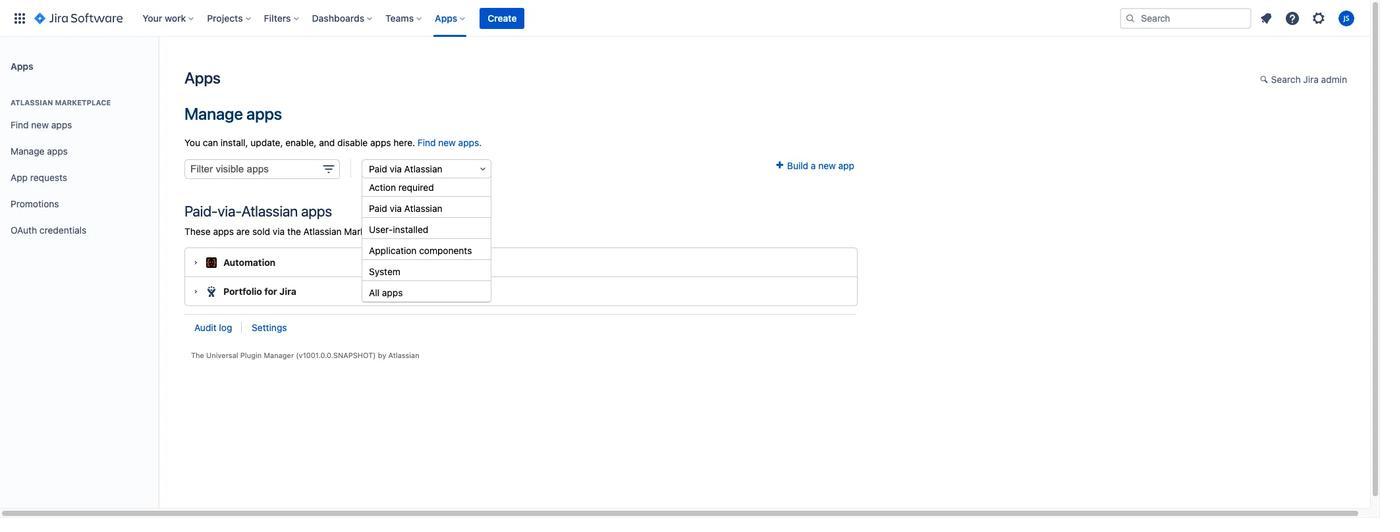 Task type: vqa. For each thing, say whether or not it's contained in the screenshot.
first Project
no



Task type: locate. For each thing, give the bounding box(es) containing it.
jira
[[1303, 74, 1319, 85], [279, 286, 296, 297]]

paid via atlassian up action required on the top of the page
[[369, 164, 442, 175]]

system
[[369, 266, 400, 278]]

via left the
[[273, 226, 285, 237]]

create
[[488, 12, 517, 23]]

1 paid from the top
[[369, 164, 387, 175]]

paid via atlassian down action required on the top of the page
[[369, 203, 442, 214]]

action
[[369, 182, 396, 193]]

your
[[142, 12, 162, 23]]

admin
[[1321, 74, 1347, 85]]

atlassian up find new apps
[[11, 98, 53, 107]]

manage
[[184, 104, 243, 123], [11, 145, 44, 157]]

find down atlassian marketplace
[[11, 119, 29, 130]]

jira right for at the left of the page
[[279, 286, 296, 297]]

paid via atlassian
[[369, 164, 442, 175], [369, 203, 442, 214]]

jira software image
[[34, 10, 123, 26], [34, 10, 123, 26]]

paid-via-atlassian apps
[[184, 203, 332, 220]]

the universal plugin manager (v1001.0.0.snapshot) by atlassian
[[191, 351, 419, 360]]

banner
[[0, 0, 1370, 37]]

portfolio
[[223, 286, 262, 297]]

credentials
[[39, 224, 86, 236]]

0 horizontal spatial new
[[31, 119, 49, 130]]

apps down appswitcher icon
[[11, 60, 33, 71]]

can
[[203, 137, 218, 148]]

notifications image
[[1258, 10, 1274, 26]]

manage up app
[[11, 145, 44, 157]]

0 vertical spatial manage
[[184, 104, 243, 123]]

these apps are sold via the atlassian marketplace.
[[184, 226, 399, 237]]

manage apps link
[[5, 138, 153, 165]]

0 horizontal spatial find
[[11, 119, 29, 130]]

paid up 'user-' at the left
[[369, 203, 387, 214]]

via up action required on the top of the page
[[390, 164, 402, 175]]

atlassian marketplace
[[11, 98, 111, 107]]

new down atlassian marketplace
[[31, 119, 49, 130]]

new inside find new apps link
[[31, 119, 49, 130]]

1 vertical spatial paid via atlassian
[[369, 203, 442, 214]]

appswitcher icon image
[[12, 10, 28, 26]]

1 horizontal spatial apps
[[184, 69, 221, 87]]

search
[[1271, 74, 1301, 85]]

oauth credentials link
[[5, 217, 153, 244]]

0 vertical spatial via
[[390, 164, 402, 175]]

apps
[[246, 104, 282, 123], [51, 119, 72, 130], [370, 137, 391, 148], [47, 145, 68, 157], [301, 203, 332, 220], [213, 226, 234, 237], [382, 287, 403, 299]]

build a new app link
[[774, 160, 854, 172]]

0 vertical spatial paid
[[369, 164, 387, 175]]

via up user-installed
[[390, 203, 402, 214]]

small image
[[1260, 74, 1271, 85]]

manage up 'can'
[[184, 104, 243, 123]]

atlassian marketplace group
[[5, 84, 153, 248]]

0 vertical spatial jira
[[1303, 74, 1319, 85]]

manager
[[264, 351, 294, 360]]

atlassian inside group
[[11, 98, 53, 107]]

1 vertical spatial find
[[418, 137, 436, 148]]

2 vertical spatial new
[[818, 160, 836, 172]]

apps
[[435, 12, 457, 23], [11, 60, 33, 71], [184, 69, 221, 87]]

new
[[31, 119, 49, 130], [438, 137, 456, 148], [818, 160, 836, 172]]

0 horizontal spatial jira
[[279, 286, 296, 297]]

via
[[390, 164, 402, 175], [390, 203, 402, 214], [273, 226, 285, 237]]

these
[[184, 226, 211, 237]]

marketplace
[[55, 98, 111, 107]]

apps right teams popup button
[[435, 12, 457, 23]]

dashboards
[[312, 12, 364, 23]]

0 horizontal spatial manage apps
[[11, 145, 68, 157]]

0 vertical spatial paid via atlassian
[[369, 164, 442, 175]]

Search field
[[1120, 8, 1252, 29]]

user-installed
[[369, 224, 428, 235]]

apps left here.
[[370, 137, 391, 148]]

0 horizontal spatial manage
[[11, 145, 44, 157]]

apps right the sidebar navigation image
[[184, 69, 221, 87]]

sidebar navigation image
[[144, 53, 173, 79]]

0 horizontal spatial apps
[[11, 60, 33, 71]]

create button
[[480, 8, 525, 29]]

manage inside atlassian marketplace group
[[11, 145, 44, 157]]

the
[[287, 226, 301, 237]]

teams
[[385, 12, 414, 23]]

manage apps up app requests
[[11, 145, 68, 157]]

portfolio for jira
[[223, 286, 296, 297]]

app requests
[[11, 172, 67, 183]]

1 horizontal spatial jira
[[1303, 74, 1319, 85]]

2 paid from the top
[[369, 203, 387, 214]]

0 vertical spatial find
[[11, 119, 29, 130]]

find new apps link
[[5, 112, 153, 138]]

2 horizontal spatial new
[[818, 160, 836, 172]]

apps button
[[431, 8, 471, 29]]

1 vertical spatial paid
[[369, 203, 387, 214]]

find new apps
[[11, 119, 72, 130]]

apps.
[[458, 137, 482, 148]]

1 vertical spatial manage
[[11, 145, 44, 157]]

None field
[[184, 160, 340, 179]]

your work button
[[139, 8, 199, 29]]

2 horizontal spatial apps
[[435, 12, 457, 23]]

requests
[[30, 172, 67, 183]]

1 vertical spatial via
[[390, 203, 402, 214]]

paid up action
[[369, 164, 387, 175]]

search jira admin
[[1271, 74, 1347, 85]]

audit log
[[194, 322, 232, 333]]

new left apps.
[[438, 137, 456, 148]]

new right a
[[818, 160, 836, 172]]

find right here.
[[418, 137, 436, 148]]

all apps
[[369, 287, 403, 299]]

build a new app
[[785, 160, 854, 172]]

user-
[[369, 224, 393, 235]]

find new apps. link
[[418, 137, 482, 148]]

0 vertical spatial manage apps
[[184, 104, 282, 123]]

app requests link
[[5, 165, 153, 191]]

atlassian up required
[[404, 164, 442, 175]]

and
[[319, 137, 335, 148]]

app
[[11, 172, 28, 183]]

banner containing your work
[[0, 0, 1370, 37]]

atlassian right 'by'
[[388, 351, 419, 360]]

paid
[[369, 164, 387, 175], [369, 203, 387, 214]]

settings image
[[1311, 10, 1327, 26]]

atlassian
[[11, 98, 53, 107], [404, 164, 442, 175], [242, 203, 298, 220], [404, 203, 442, 214], [303, 226, 342, 237], [388, 351, 419, 360]]

1 vertical spatial manage apps
[[11, 145, 68, 157]]

find inside atlassian marketplace group
[[11, 119, 29, 130]]

1 horizontal spatial manage apps
[[184, 104, 282, 123]]

small image
[[774, 160, 785, 171]]

you
[[184, 137, 200, 148]]

(v1001.0.0.snapshot)
[[296, 351, 376, 360]]

apps right all
[[382, 287, 403, 299]]

application
[[369, 245, 417, 257]]

1 paid via atlassian from the top
[[369, 164, 442, 175]]

jira left admin
[[1303, 74, 1319, 85]]

manage apps up install,
[[184, 104, 282, 123]]

are
[[236, 226, 250, 237]]

via-
[[218, 203, 242, 220]]

here.
[[394, 137, 415, 148]]

find
[[11, 119, 29, 130], [418, 137, 436, 148]]

0 vertical spatial new
[[31, 119, 49, 130]]

1 horizontal spatial new
[[438, 137, 456, 148]]

manage apps
[[184, 104, 282, 123], [11, 145, 68, 157]]

1 horizontal spatial find
[[418, 137, 436, 148]]



Task type: describe. For each thing, give the bounding box(es) containing it.
enable,
[[285, 137, 317, 148]]

action required
[[369, 182, 434, 193]]

1 vertical spatial jira
[[279, 286, 296, 297]]

jira inside "link"
[[1303, 74, 1319, 85]]

2 vertical spatial via
[[273, 226, 285, 237]]

apps up 'requests'
[[47, 145, 68, 157]]

install,
[[221, 137, 248, 148]]

apps inside popup button
[[435, 12, 457, 23]]

1 horizontal spatial manage
[[184, 104, 243, 123]]

audit log link
[[194, 322, 232, 333]]

log
[[219, 322, 232, 333]]

1 vertical spatial new
[[438, 137, 456, 148]]

required
[[398, 182, 434, 193]]

atlassian up sold
[[242, 203, 298, 220]]

2 paid via atlassian from the top
[[369, 203, 442, 214]]

your work
[[142, 12, 186, 23]]

apps left are
[[213, 226, 234, 237]]

settings link
[[252, 322, 287, 333]]

apps up these apps are sold via the atlassian marketplace.
[[301, 203, 332, 220]]

components
[[419, 245, 472, 257]]

app
[[838, 160, 854, 172]]

update,
[[251, 137, 283, 148]]

application components
[[369, 245, 472, 257]]

oauth
[[11, 224, 37, 236]]

atlassian down required
[[404, 203, 442, 214]]

atlassian right the
[[303, 226, 342, 237]]

your profile and settings image
[[1339, 10, 1354, 26]]

projects button
[[203, 8, 256, 29]]

promotions link
[[5, 191, 153, 217]]

work
[[165, 12, 186, 23]]

apps up update,
[[246, 104, 282, 123]]

filters button
[[260, 8, 304, 29]]

build
[[787, 160, 808, 172]]

you can install, update, enable, and disable apps here. find new apps.
[[184, 137, 482, 148]]

filters
[[264, 12, 291, 23]]

search image
[[1125, 13, 1136, 23]]

oauth credentials
[[11, 224, 86, 236]]

manage apps inside atlassian marketplace group
[[11, 145, 68, 157]]

promotions
[[11, 198, 59, 209]]

plugin
[[240, 351, 262, 360]]

teams button
[[382, 8, 427, 29]]

paid-
[[184, 203, 218, 220]]

primary element
[[8, 0, 1120, 37]]

the
[[191, 351, 204, 360]]

a
[[811, 160, 816, 172]]

for
[[264, 286, 277, 297]]

apps down atlassian marketplace
[[51, 119, 72, 130]]

search jira admin link
[[1253, 70, 1354, 91]]

projects
[[207, 12, 243, 23]]

atlassian link
[[388, 351, 419, 360]]

universal
[[206, 351, 238, 360]]

dashboards button
[[308, 8, 378, 29]]

marketplace.
[[344, 226, 399, 237]]

automation
[[223, 257, 276, 268]]

help image
[[1285, 10, 1300, 26]]

installed
[[393, 224, 428, 235]]

settings
[[252, 322, 287, 333]]

sold
[[252, 226, 270, 237]]

audit
[[194, 322, 217, 333]]

disable
[[337, 137, 368, 148]]

all
[[369, 287, 380, 299]]

by
[[378, 351, 386, 360]]



